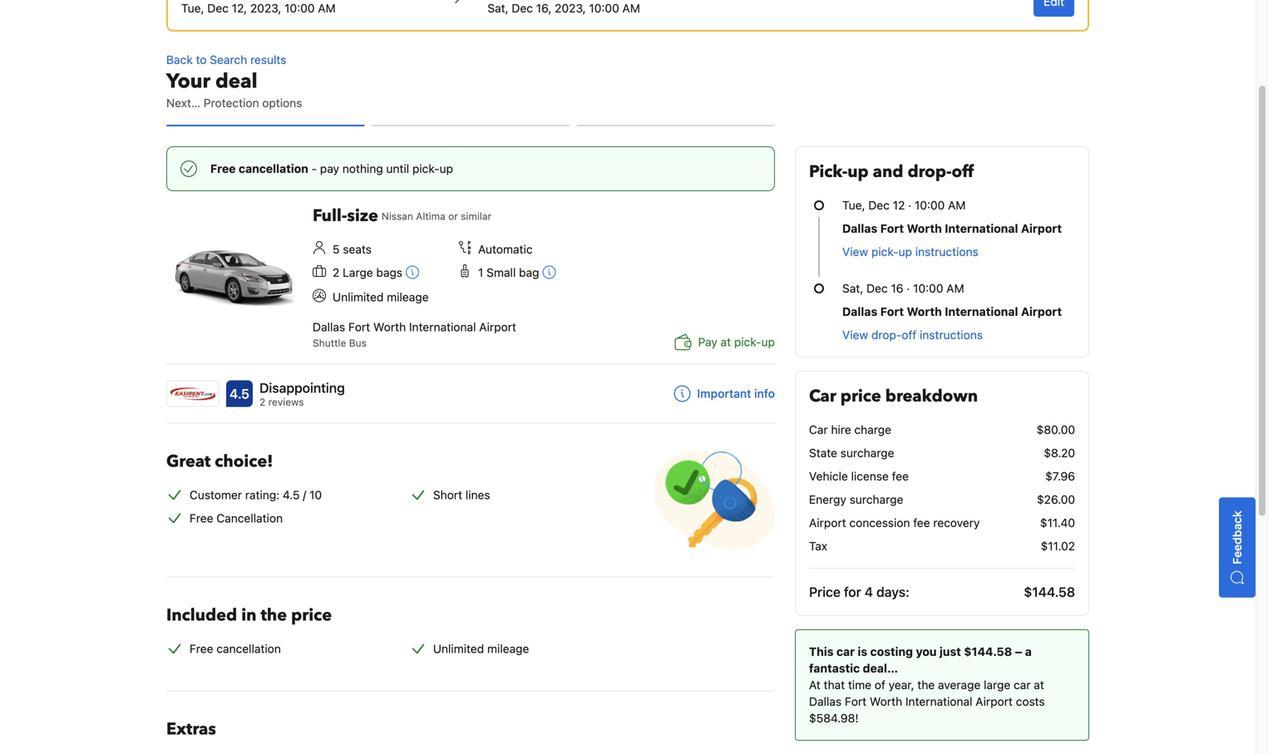 Task type: describe. For each thing, give the bounding box(es) containing it.
view pick-up instructions button
[[842, 244, 978, 260]]

dec for 12,
[[207, 1, 229, 15]]

0 vertical spatial drop-
[[908, 160, 952, 183]]

vehicle
[[809, 469, 848, 483]]

unlimited inside product card group
[[333, 290, 384, 304]]

pay
[[698, 335, 717, 349]]

$144.58 inside this car is costing you just $144.58 – a fantastic deal… at that time of year, the average large car at dallas fort worth international airport costs $584.98!
[[964, 645, 1012, 659]]

4
[[865, 584, 873, 600]]

view for view drop-off instructions
[[842, 328, 868, 342]]

1 vertical spatial unlimited
[[433, 642, 484, 656]]

great choice!
[[166, 450, 273, 473]]

dallas down sat, dec 16 · 10:00 am
[[842, 305, 877, 318]]

fort inside the dallas fort worth international airport shuttle bus
[[348, 320, 370, 334]]

0 vertical spatial off
[[952, 160, 974, 183]]

up left and
[[847, 160, 869, 183]]

free cancellation
[[190, 642, 281, 656]]

breakdown
[[885, 385, 978, 408]]

bag
[[519, 266, 539, 279]]

short lines
[[433, 488, 490, 502]]

feedback button
[[1219, 497, 1256, 597]]

included
[[166, 604, 237, 627]]

10:00 for sat, dec 16 · 10:00 am
[[913, 281, 943, 295]]

price
[[809, 584, 841, 600]]

pick-up and drop-off
[[809, 160, 974, 183]]

16
[[891, 281, 903, 295]]

is
[[858, 645, 867, 659]]

full-size nissan altima or similar
[[313, 205, 491, 227]]

2 large bags
[[333, 266, 402, 279]]

for
[[844, 584, 861, 600]]

size
[[347, 205, 378, 227]]

this
[[809, 645, 834, 659]]

of
[[875, 678, 885, 692]]

cancellation
[[216, 511, 283, 525]]

hire
[[831, 423, 851, 437]]

nothing
[[342, 162, 383, 175]]

back
[[166, 53, 193, 67]]

fee for license
[[892, 469, 909, 483]]

pick-up date element
[[181, 0, 428, 17]]

seats
[[343, 242, 372, 256]]

to
[[196, 53, 207, 67]]

12
[[893, 198, 905, 212]]

lines
[[465, 488, 490, 502]]

that
[[824, 678, 845, 692]]

view drop-off instructions button
[[842, 327, 983, 343]]

-
[[312, 162, 317, 175]]

state surcharge
[[809, 446, 894, 460]]

1 small bag
[[478, 266, 539, 279]]

time
[[848, 678, 871, 692]]

pay at pick-up
[[698, 335, 775, 349]]

large
[[343, 266, 373, 279]]

important info button
[[674, 385, 775, 402]]

am for tue, dec 12, 2023, 10:00 am
[[318, 1, 336, 15]]

dallas inside the dallas fort worth international airport shuttle bus
[[313, 320, 345, 334]]

$7.96
[[1045, 469, 1075, 483]]

$80.00
[[1037, 423, 1075, 437]]

charge
[[854, 423, 891, 437]]

am for sat, dec 16 · 10:00 am
[[946, 281, 964, 295]]

customer rating 4.5 disappointing element
[[259, 378, 345, 398]]

this car is costing you just $144.58 – a fantastic deal… at that time of year, the average large car at dallas fort worth international airport costs $584.98!
[[809, 645, 1045, 725]]

1 vertical spatial unlimited mileage
[[433, 642, 529, 656]]

· for 12
[[908, 198, 911, 212]]

view for view pick-up instructions
[[842, 245, 868, 259]]

2023, for 16,
[[555, 1, 586, 15]]

0 horizontal spatial price
[[291, 604, 332, 627]]

options
[[262, 96, 302, 110]]

recovery
[[933, 516, 980, 530]]

drop- inside button
[[871, 328, 902, 342]]

0 horizontal spatial the
[[261, 604, 287, 627]]

am for tue, dec 12 · 10:00 am
[[948, 198, 966, 212]]

tue, dec 12, 2023, 10:00 am
[[181, 1, 336, 15]]

rating:
[[245, 488, 280, 502]]

free for free cancellation - pay nothing until pick-up
[[210, 162, 236, 175]]

next page is protection options note
[[166, 95, 775, 111]]

car price breakdown
[[809, 385, 978, 408]]

10:00 for tue, dec 12, 2023, 10:00 am
[[284, 1, 315, 15]]

5 seats
[[333, 242, 372, 256]]

worth inside this car is costing you just $144.58 – a fantastic deal… at that time of year, the average large car at dallas fort worth international airport costs $584.98!
[[870, 695, 902, 708]]

free for free cancellation
[[190, 642, 213, 656]]

view pick-up instructions
[[842, 245, 978, 259]]

the inside this car is costing you just $144.58 – a fantastic deal… at that time of year, the average large car at dallas fort worth international airport costs $584.98!
[[917, 678, 935, 692]]

sat, for sat, dec 16 · 10:00 am
[[842, 281, 863, 295]]

important info
[[697, 386, 775, 400]]

car for car price breakdown
[[809, 385, 836, 408]]

tue, dec 12 · 10:00 am
[[842, 198, 966, 212]]

back to search results your deal next… protection options
[[166, 53, 302, 110]]

dallas fort worth international airport shuttle bus
[[313, 320, 516, 349]]

dallas fort worth international airport for sat, dec 16 · 10:00 am
[[842, 305, 1062, 318]]

tax
[[809, 539, 827, 553]]

tue, for tue, dec 12, 2023, 10:00 am
[[181, 1, 204, 15]]

1 horizontal spatial $144.58
[[1024, 584, 1075, 600]]

a
[[1025, 645, 1032, 659]]

fort inside this car is costing you just $144.58 – a fantastic deal… at that time of year, the average large car at dallas fort worth international airport costs $584.98!
[[845, 695, 867, 708]]

supplied by rc - easirent image
[[167, 381, 219, 406]]

dallas fort worth international airport for tue, dec 12 · 10:00 am
[[842, 222, 1062, 235]]

up inside product card group
[[761, 335, 775, 349]]

in
[[241, 604, 256, 627]]

shuttle
[[313, 337, 346, 349]]

1 horizontal spatial 4.5
[[283, 488, 300, 502]]

at
[[809, 678, 821, 692]]

sat, for sat, dec 16, 2023, 10:00 am
[[487, 1, 509, 15]]

16,
[[536, 1, 552, 15]]

$584.98!
[[809, 711, 859, 725]]

unlimited mileage inside product card group
[[333, 290, 429, 304]]

and
[[873, 160, 903, 183]]

pick-
[[809, 160, 847, 183]]

worth up view drop-off instructions at top
[[907, 305, 942, 318]]

dec for 16,
[[512, 1, 533, 15]]

up up or
[[440, 162, 453, 175]]

license
[[851, 469, 889, 483]]

10
[[309, 488, 322, 502]]

1 horizontal spatial car
[[1014, 678, 1031, 692]]

free cancellation - pay nothing until pick-up
[[210, 162, 453, 175]]

surcharge for energy surcharge
[[849, 493, 903, 506]]

similar
[[461, 210, 491, 222]]

10:00 for sat, dec 16, 2023, 10:00 am
[[589, 1, 619, 15]]

up inside view pick-up instructions "button"
[[898, 245, 912, 259]]

instructions for view drop-off instructions
[[920, 328, 983, 342]]

1 horizontal spatial price
[[840, 385, 881, 408]]

off inside button
[[902, 328, 917, 342]]

choice!
[[215, 450, 273, 473]]

$11.40
[[1040, 516, 1075, 530]]

year,
[[889, 678, 914, 692]]

international inside the dallas fort worth international airport shuttle bus
[[409, 320, 476, 334]]



Task type: vqa. For each thing, say whether or not it's contained in the screenshot.
SUPPLIED BY RC - AVIS "image"
no



Task type: locate. For each thing, give the bounding box(es) containing it.
1 horizontal spatial tue,
[[842, 198, 865, 212]]

full-
[[313, 205, 347, 227]]

1 vertical spatial price
[[291, 604, 332, 627]]

1 horizontal spatial unlimited
[[433, 642, 484, 656]]

1 vertical spatial ·
[[907, 281, 910, 295]]

price up car hire charge
[[840, 385, 881, 408]]

0 vertical spatial view
[[842, 245, 868, 259]]

0 vertical spatial 4.5
[[230, 386, 249, 401]]

0 horizontal spatial sat,
[[487, 1, 509, 15]]

disappointing
[[259, 380, 345, 396]]

at inside this car is costing you just $144.58 – a fantastic deal… at that time of year, the average large car at dallas fort worth international airport costs $584.98!
[[1034, 678, 1044, 692]]

car for car hire charge
[[809, 423, 828, 437]]

· right 12
[[908, 198, 911, 212]]

$144.58
[[1024, 584, 1075, 600], [964, 645, 1012, 659]]

1 vertical spatial drop-
[[871, 328, 902, 342]]

1 horizontal spatial unlimited mileage
[[433, 642, 529, 656]]

dallas fort worth international airport
[[842, 222, 1062, 235], [842, 305, 1062, 318]]

instructions for view pick-up instructions
[[915, 245, 978, 259]]

state
[[809, 446, 837, 460]]

car
[[836, 645, 855, 659], [1014, 678, 1031, 692]]

2 vertical spatial pick-
[[734, 335, 761, 349]]

instructions up breakdown
[[920, 328, 983, 342]]

info
[[754, 386, 775, 400]]

4.5
[[230, 386, 249, 401], [283, 488, 300, 502]]

0 vertical spatial pick-
[[412, 162, 440, 175]]

important
[[697, 386, 751, 400]]

the right "year,"
[[917, 678, 935, 692]]

energy
[[809, 493, 846, 506]]

0 vertical spatial instructions
[[915, 245, 978, 259]]

fort down 16
[[880, 305, 904, 318]]

1 vertical spatial mileage
[[487, 642, 529, 656]]

altima
[[416, 210, 445, 222]]

deal
[[215, 68, 258, 95]]

worth inside the dallas fort worth international airport shuttle bus
[[373, 320, 406, 334]]

drop-off date element
[[487, 0, 734, 17]]

view down sat, dec 16 · 10:00 am
[[842, 328, 868, 342]]

next…
[[166, 96, 200, 110]]

0 vertical spatial free
[[210, 162, 236, 175]]

pay
[[320, 162, 339, 175]]

view inside "button"
[[842, 245, 868, 259]]

worth
[[907, 222, 942, 235], [907, 305, 942, 318], [373, 320, 406, 334], [870, 695, 902, 708]]

0 vertical spatial sat,
[[487, 1, 509, 15]]

1 horizontal spatial fee
[[913, 516, 930, 530]]

1 vertical spatial sat,
[[842, 281, 863, 295]]

dallas up "shuttle" on the left of the page
[[313, 320, 345, 334]]

10:00 inside the pick-up date element
[[284, 1, 315, 15]]

view up sat, dec 16 · 10:00 am
[[842, 245, 868, 259]]

sat, dec 16 · 10:00 am
[[842, 281, 964, 295]]

$8.20
[[1044, 446, 1075, 460]]

1 horizontal spatial at
[[1034, 678, 1044, 692]]

car up hire
[[809, 385, 836, 408]]

surcharge up license at the right
[[840, 446, 894, 460]]

free for free cancellation
[[190, 511, 213, 525]]

dallas fort worth international airport up view drop-off instructions at top
[[842, 305, 1062, 318]]

0 vertical spatial unlimited mileage
[[333, 290, 429, 304]]

$26.00
[[1037, 493, 1075, 506]]

fee
[[892, 469, 909, 483], [913, 516, 930, 530]]

0 horizontal spatial drop-
[[871, 328, 902, 342]]

2023, right 12,
[[250, 1, 281, 15]]

· for 16
[[907, 281, 910, 295]]

dallas down tue, dec 12 · 10:00 am on the right of the page
[[842, 222, 877, 235]]

worth up view pick-up instructions
[[907, 222, 942, 235]]

included in the price
[[166, 604, 332, 627]]

disappointing 2 reviews
[[259, 380, 345, 408]]

1 vertical spatial pick-
[[871, 245, 898, 259]]

surcharge for state surcharge
[[840, 446, 894, 460]]

4.5 inside 4.5 element
[[230, 386, 249, 401]]

2 left reviews
[[259, 396, 265, 408]]

1 horizontal spatial 2023,
[[555, 1, 586, 15]]

your
[[166, 68, 210, 95]]

2023, inside drop-off date element
[[555, 1, 586, 15]]

at up costs
[[1034, 678, 1044, 692]]

or
[[448, 210, 458, 222]]

0 horizontal spatial at
[[721, 335, 731, 349]]

1 horizontal spatial drop-
[[908, 160, 952, 183]]

10:00 inside drop-off date element
[[589, 1, 619, 15]]

0 vertical spatial unlimited
[[333, 290, 384, 304]]

dec inside drop-off date element
[[512, 1, 533, 15]]

concession
[[849, 516, 910, 530]]

pick- right until
[[412, 162, 440, 175]]

0 horizontal spatial $144.58
[[964, 645, 1012, 659]]

unlimited mileage
[[333, 290, 429, 304], [433, 642, 529, 656]]

1 vertical spatial surcharge
[[849, 493, 903, 506]]

product card group
[[166, 201, 795, 409]]

dallas inside this car is costing you just $144.58 – a fantastic deal… at that time of year, the average large car at dallas fort worth international airport costs $584.98!
[[809, 695, 842, 708]]

4.5 right supplied by rc - easirent image
[[230, 386, 249, 401]]

dallas fort worth international airport up view pick-up instructions
[[842, 222, 1062, 235]]

1 horizontal spatial 2
[[333, 266, 339, 279]]

1 vertical spatial view
[[842, 328, 868, 342]]

1 vertical spatial tue,
[[842, 198, 865, 212]]

view inside button
[[842, 328, 868, 342]]

at right pay
[[721, 335, 731, 349]]

$144.58 down $11.02 on the bottom right
[[1024, 584, 1075, 600]]

1 vertical spatial instructions
[[920, 328, 983, 342]]

1 horizontal spatial pick-
[[734, 335, 761, 349]]

tue, for tue, dec 12 · 10:00 am
[[842, 198, 865, 212]]

until
[[386, 162, 409, 175]]

1
[[478, 266, 483, 279]]

1 horizontal spatial off
[[952, 160, 974, 183]]

surcharge up concession
[[849, 493, 903, 506]]

at inside product card group
[[721, 335, 731, 349]]

costing
[[870, 645, 913, 659]]

5
[[333, 242, 340, 256]]

up up sat, dec 16 · 10:00 am
[[898, 245, 912, 259]]

4.5 element
[[226, 380, 253, 407]]

tue, inside the pick-up date element
[[181, 1, 204, 15]]

free down customer
[[190, 511, 213, 525]]

1 horizontal spatial mileage
[[487, 642, 529, 656]]

cancellation down 'in'
[[216, 642, 281, 656]]

tooltip arial label image for bag
[[543, 266, 556, 279]]

drop-
[[908, 160, 952, 183], [871, 328, 902, 342]]

10:00
[[284, 1, 315, 15], [589, 1, 619, 15], [915, 198, 945, 212], [913, 281, 943, 295]]

up up info
[[761, 335, 775, 349]]

10:00 right 12
[[915, 198, 945, 212]]

off up tue, dec 12 · 10:00 am on the right of the page
[[952, 160, 974, 183]]

sat, left '16,'
[[487, 1, 509, 15]]

dec left '16,'
[[512, 1, 533, 15]]

2023,
[[250, 1, 281, 15], [555, 1, 586, 15]]

dallas up "$584.98!"
[[809, 695, 842, 708]]

/
[[303, 488, 306, 502]]

0 horizontal spatial fee
[[892, 469, 909, 483]]

0 horizontal spatial car
[[836, 645, 855, 659]]

worth down bags
[[373, 320, 406, 334]]

1 car from the top
[[809, 385, 836, 408]]

2 car from the top
[[809, 423, 828, 437]]

pick- inside product card group
[[734, 335, 761, 349]]

great
[[166, 450, 211, 473]]

tooltip arial label image for bags
[[406, 266, 419, 279]]

0 vertical spatial cancellation
[[239, 162, 308, 175]]

1 vertical spatial $144.58
[[964, 645, 1012, 659]]

1 vertical spatial car
[[809, 423, 828, 437]]

0 vertical spatial fee
[[892, 469, 909, 483]]

pick- inside "button"
[[871, 245, 898, 259]]

1 vertical spatial off
[[902, 328, 917, 342]]

1 horizontal spatial the
[[917, 678, 935, 692]]

0 horizontal spatial off
[[902, 328, 917, 342]]

sat, left 16
[[842, 281, 863, 295]]

view drop-off instructions
[[842, 328, 983, 342]]

1 vertical spatial dallas fort worth international airport
[[842, 305, 1062, 318]]

instructions inside "button"
[[915, 245, 978, 259]]

international down tooltip arial label icon
[[409, 320, 476, 334]]

drop- down 16
[[871, 328, 902, 342]]

1 vertical spatial car
[[1014, 678, 1031, 692]]

2 dallas fort worth international airport from the top
[[842, 305, 1062, 318]]

customer
[[190, 488, 242, 502]]

tooltip arial label image
[[406, 266, 419, 279], [543, 266, 556, 279], [543, 266, 556, 279]]

pick- right pay
[[734, 335, 761, 349]]

10:00 right 16
[[913, 281, 943, 295]]

0 vertical spatial $144.58
[[1024, 584, 1075, 600]]

10:00 for tue, dec 12 · 10:00 am
[[915, 198, 945, 212]]

fort down 12
[[880, 222, 904, 235]]

fee right license at the right
[[892, 469, 909, 483]]

2 inside disappointing 2 reviews
[[259, 396, 265, 408]]

$11.02
[[1041, 539, 1075, 553]]

2
[[333, 266, 339, 279], [259, 396, 265, 408]]

·
[[908, 198, 911, 212], [907, 281, 910, 295]]

1 vertical spatial the
[[917, 678, 935, 692]]

0 vertical spatial car
[[836, 645, 855, 659]]

free down protection
[[210, 162, 236, 175]]

dec for 12
[[868, 198, 890, 212]]

mileage inside product card group
[[387, 290, 429, 304]]

mileage
[[387, 290, 429, 304], [487, 642, 529, 656]]

international down average
[[905, 695, 972, 708]]

0 vertical spatial tue,
[[181, 1, 204, 15]]

car hire charge
[[809, 423, 891, 437]]

airport concession fee recovery
[[809, 516, 980, 530]]

the right 'in'
[[261, 604, 287, 627]]

tue, down pick-
[[842, 198, 865, 212]]

2023, inside the pick-up date element
[[250, 1, 281, 15]]

pick- up 16
[[871, 245, 898, 259]]

0 horizontal spatial mileage
[[387, 290, 429, 304]]

results
[[250, 53, 286, 67]]

tooltip arial label image
[[406, 266, 419, 279]]

2023, for 12,
[[250, 1, 281, 15]]

you
[[916, 645, 937, 659]]

2 left 'large'
[[333, 266, 339, 279]]

airport inside the dallas fort worth international airport shuttle bus
[[479, 320, 516, 334]]

0 vertical spatial at
[[721, 335, 731, 349]]

1 view from the top
[[842, 245, 868, 259]]

10:00 right '16,'
[[589, 1, 619, 15]]

0 vertical spatial surcharge
[[840, 446, 894, 460]]

off down sat, dec 16 · 10:00 am
[[902, 328, 917, 342]]

0 vertical spatial dallas fort worth international airport
[[842, 222, 1062, 235]]

dec inside the pick-up date element
[[207, 1, 229, 15]]

0 horizontal spatial 2023,
[[250, 1, 281, 15]]

4.5 left the "/"
[[283, 488, 300, 502]]

dec left 12
[[868, 198, 890, 212]]

car left hire
[[809, 423, 828, 437]]

international inside this car is costing you just $144.58 – a fantastic deal… at that time of year, the average large car at dallas fort worth international airport costs $584.98!
[[905, 695, 972, 708]]

airport inside this car is costing you just $144.58 – a fantastic deal… at that time of year, the average large car at dallas fort worth international airport costs $584.98!
[[976, 695, 1013, 708]]

0 vertical spatial mileage
[[387, 290, 429, 304]]

1 horizontal spatial sat,
[[842, 281, 863, 295]]

drop- right and
[[908, 160, 952, 183]]

unlimited
[[333, 290, 384, 304], [433, 642, 484, 656]]

fee for concession
[[913, 516, 930, 530]]

feedback
[[1230, 510, 1244, 564]]

0 vertical spatial car
[[809, 385, 836, 408]]

2 horizontal spatial pick-
[[871, 245, 898, 259]]

1 vertical spatial 4.5
[[283, 488, 300, 502]]

fantastic
[[809, 661, 860, 675]]

at
[[721, 335, 731, 349], [1034, 678, 1044, 692]]

0 vertical spatial price
[[840, 385, 881, 408]]

1 2023, from the left
[[250, 1, 281, 15]]

car left is
[[836, 645, 855, 659]]

fort down time
[[845, 695, 867, 708]]

dec left 16
[[866, 281, 888, 295]]

1 vertical spatial fee
[[913, 516, 930, 530]]

–
[[1015, 645, 1022, 659]]

tue, left 12,
[[181, 1, 204, 15]]

am for sat, dec 16, 2023, 10:00 am
[[622, 1, 640, 15]]

international up view drop-off instructions at top
[[945, 305, 1018, 318]]

cancellation left -
[[239, 162, 308, 175]]

2 view from the top
[[842, 328, 868, 342]]

0 vertical spatial ·
[[908, 198, 911, 212]]

0 horizontal spatial pick-
[[412, 162, 440, 175]]

average
[[938, 678, 981, 692]]

just
[[940, 645, 961, 659]]

international up view pick-up instructions
[[945, 222, 1018, 235]]

sat, inside drop-off date element
[[487, 1, 509, 15]]

view
[[842, 245, 868, 259], [842, 328, 868, 342]]

automatic
[[478, 242, 533, 256]]

cancellation for free cancellation
[[216, 642, 281, 656]]

$144.58 left –
[[964, 645, 1012, 659]]

energy surcharge
[[809, 493, 903, 506]]

0 horizontal spatial 2
[[259, 396, 265, 408]]

price right 'in'
[[291, 604, 332, 627]]

0 vertical spatial 2
[[333, 266, 339, 279]]

0 horizontal spatial tue,
[[181, 1, 204, 15]]

2 2023, from the left
[[555, 1, 586, 15]]

dec left 12,
[[207, 1, 229, 15]]

12,
[[232, 1, 247, 15]]

1 vertical spatial at
[[1034, 678, 1044, 692]]

up
[[847, 160, 869, 183], [440, 162, 453, 175], [898, 245, 912, 259], [761, 335, 775, 349]]

deal…
[[863, 661, 898, 675]]

tue,
[[181, 1, 204, 15], [842, 198, 865, 212]]

2023, right '16,'
[[555, 1, 586, 15]]

the
[[261, 604, 287, 627], [917, 678, 935, 692]]

· right 16
[[907, 281, 910, 295]]

0 horizontal spatial 4.5
[[230, 386, 249, 401]]

surcharge
[[840, 446, 894, 460], [849, 493, 903, 506]]

free down the included
[[190, 642, 213, 656]]

am inside drop-off date element
[[622, 1, 640, 15]]

10:00 right 12,
[[284, 1, 315, 15]]

worth down of
[[870, 695, 902, 708]]

fee left recovery
[[913, 516, 930, 530]]

0 vertical spatial the
[[261, 604, 287, 627]]

dallas
[[842, 222, 877, 235], [842, 305, 877, 318], [313, 320, 345, 334], [809, 695, 842, 708]]

am inside the pick-up date element
[[318, 1, 336, 15]]

large
[[984, 678, 1010, 692]]

instructions inside button
[[920, 328, 983, 342]]

back to search results link
[[166, 52, 775, 68]]

search
[[210, 53, 247, 67]]

price for 4 days:
[[809, 584, 909, 600]]

0 horizontal spatial unlimited
[[333, 290, 384, 304]]

protection
[[204, 96, 259, 110]]

sat, dec 16, 2023, 10:00 am
[[487, 1, 640, 15]]

cancellation for free cancellation - pay nothing until pick-up
[[239, 162, 308, 175]]

1 dallas fort worth international airport from the top
[[842, 222, 1062, 235]]

0 horizontal spatial unlimited mileage
[[333, 290, 429, 304]]

2 vertical spatial free
[[190, 642, 213, 656]]

cancellation
[[239, 162, 308, 175], [216, 642, 281, 656]]

fort up bus
[[348, 320, 370, 334]]

free cancellation
[[190, 511, 283, 525]]

dec for 16
[[866, 281, 888, 295]]

car up costs
[[1014, 678, 1031, 692]]

1 vertical spatial cancellation
[[216, 642, 281, 656]]

1 vertical spatial 2
[[259, 396, 265, 408]]

1 vertical spatial free
[[190, 511, 213, 525]]

instructions up sat, dec 16 · 10:00 am
[[915, 245, 978, 259]]



